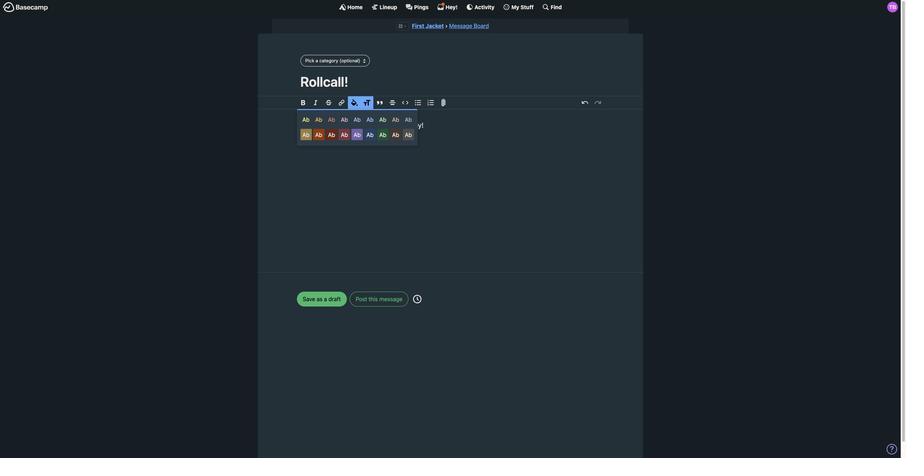 Task type: vqa. For each thing, say whether or not it's contained in the screenshot.
the Pings
yes



Task type: locate. For each thing, give the bounding box(es) containing it.
activity link
[[466, 4, 495, 11]]

a right do
[[376, 121, 380, 129]]

hey! button
[[437, 2, 458, 11]]

2 horizontal spatial a
[[376, 121, 380, 129]]

lineup
[[380, 4, 397, 10]]

pings
[[414, 4, 429, 10]]

stuff
[[521, 4, 534, 10]]

switch accounts image
[[3, 2, 48, 13]]

my stuff
[[512, 4, 534, 10]]

1 horizontal spatial a
[[324, 296, 327, 302]]

as
[[317, 296, 323, 302]]

message board link
[[449, 23, 489, 29]]

0 horizontal spatial a
[[316, 58, 318, 63]]

call
[[392, 121, 403, 129]]

pick a category (optional)
[[305, 58, 360, 63]]

:)
[[399, 131, 404, 140]]

type
[[301, 131, 320, 140]]

find
[[551, 4, 562, 10]]

category
[[320, 58, 339, 63]]

a
[[316, 58, 318, 63], [376, 121, 380, 129], [324, 296, 327, 302]]

hey!
[[446, 4, 458, 10]]

my
[[512, 4, 520, 10]]

a inside 'button'
[[316, 58, 318, 63]]

› message board
[[446, 23, 489, 29]]

message
[[380, 296, 403, 302]]

lineup link
[[371, 4, 397, 11]]

main element
[[0, 0, 901, 14]]

post this message
[[356, 296, 403, 302]]

jacket
[[426, 23, 444, 29]]

a right as
[[324, 296, 327, 302]]

pick
[[305, 58, 314, 63]]

schedule this to post later image
[[413, 295, 422, 303]]

out
[[364, 131, 377, 140]]

first jacket
[[412, 23, 444, 29]]

Write away… text field
[[279, 109, 622, 264]]

0 vertical spatial a
[[316, 58, 318, 63]]

hello
[[301, 121, 316, 129]]

2 vertical spatial a
[[324, 296, 327, 302]]

a right pick
[[316, 58, 318, 63]]

Type a title… text field
[[301, 74, 601, 90]]

1 vertical spatial a
[[376, 121, 380, 129]]

a inside hello everyone! let's do a roll call today! type your name out here :)
[[376, 121, 380, 129]]

first jacket link
[[412, 23, 444, 29]]



Task type: describe. For each thing, give the bounding box(es) containing it.
pick a category (optional) button
[[301, 55, 370, 67]]

find button
[[543, 4, 562, 11]]

›
[[446, 23, 448, 29]]

message
[[449, 23, 473, 29]]

a inside button
[[324, 296, 327, 302]]

post this message button
[[350, 292, 409, 307]]

save as a draft
[[303, 296, 341, 302]]

my stuff button
[[503, 4, 534, 11]]

(optional)
[[340, 58, 360, 63]]

do
[[367, 121, 374, 129]]

activity
[[475, 4, 495, 10]]

your
[[322, 131, 339, 140]]

hello everyone! let's do a roll call today! type your name out here :)
[[301, 121, 424, 140]]

let's
[[350, 121, 365, 129]]

pings button
[[406, 4, 429, 11]]

tyler black image
[[888, 2, 899, 12]]

board
[[474, 23, 489, 29]]

save
[[303, 296, 315, 302]]

save as a draft button
[[297, 292, 347, 307]]

here
[[379, 131, 397, 140]]

draft
[[329, 296, 341, 302]]

first
[[412, 23, 424, 29]]

home link
[[339, 4, 363, 11]]

roll
[[382, 121, 391, 129]]

this
[[369, 296, 378, 302]]

post
[[356, 296, 367, 302]]

today!
[[405, 121, 424, 129]]

everyone!
[[318, 121, 348, 129]]

home
[[348, 4, 363, 10]]

name
[[341, 131, 363, 140]]



